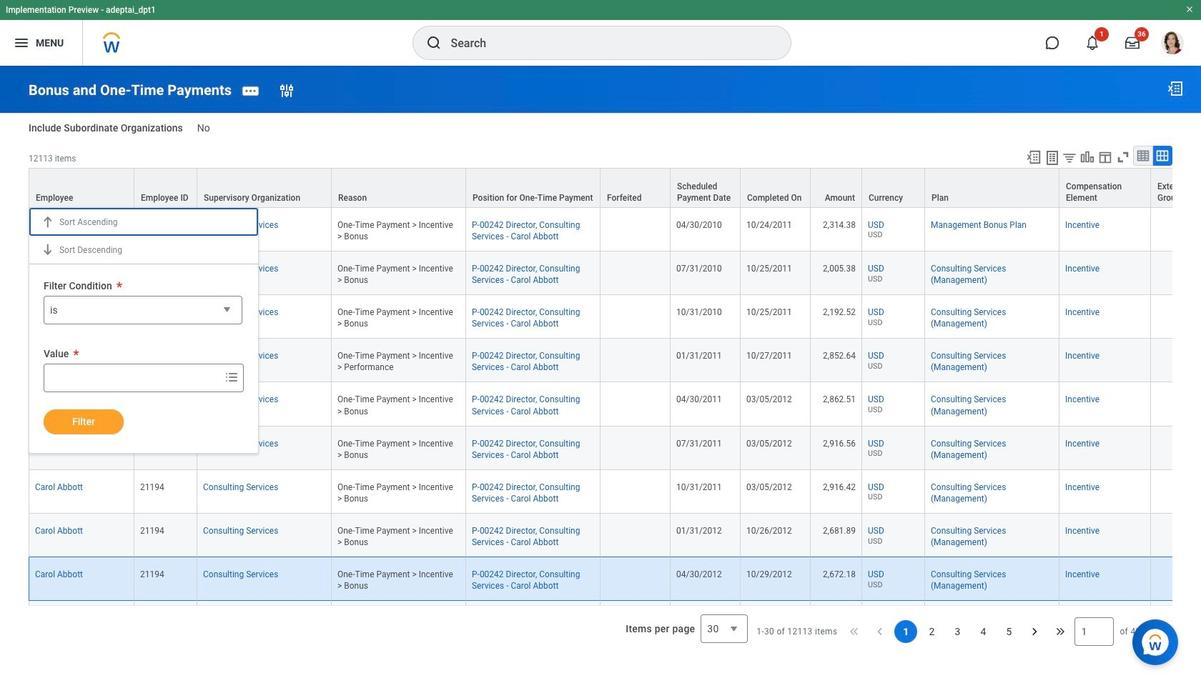 Task type: describe. For each thing, give the bounding box(es) containing it.
pagination element
[[757, 606, 1173, 658]]

search image
[[425, 34, 442, 52]]

4 column header from the left
[[332, 168, 466, 209]]

10 column header from the left
[[863, 168, 926, 209]]

0 horizontal spatial export to excel image
[[1027, 149, 1042, 165]]

one-time payment > incentive > bonus element for second row
[[338, 217, 453, 242]]

12 column header from the left
[[1060, 168, 1152, 209]]

chevron right small image
[[1028, 625, 1043, 639]]

close environment banner image
[[1186, 5, 1195, 14]]

one-time payment > incentive > performance element
[[338, 349, 453, 373]]

change selection image
[[278, 82, 295, 99]]

Search Workday  search field
[[451, 27, 762, 59]]

3 column header from the left
[[197, 168, 332, 209]]

bonus and one-time payments - expand/collapse chart image
[[1080, 149, 1096, 165]]

one-time payment > incentive > bonus element for eighth row from the bottom
[[338, 305, 453, 329]]

sort list box
[[29, 208, 258, 264]]

11 row from the top
[[29, 602, 1202, 646]]

select to filter grid data image
[[1062, 150, 1078, 165]]

profile logan mcneil image
[[1162, 31, 1185, 57]]

justify image
[[13, 34, 30, 52]]

one-time payment > incentive > bonus element for fourth row from the bottom
[[338, 480, 453, 504]]

3 row from the top
[[29, 252, 1202, 296]]

10 row from the top
[[29, 558, 1202, 602]]

8 column header from the left
[[741, 168, 811, 209]]

bonus and one-time payments element
[[29, 81, 232, 99]]

expand table image
[[1156, 149, 1170, 163]]



Task type: vqa. For each thing, say whether or not it's contained in the screenshot.
"chevron 2x right small" ICON
yes



Task type: locate. For each thing, give the bounding box(es) containing it.
7 one-time payment > incentive > bonus element from the top
[[338, 524, 453, 548]]

status
[[757, 627, 838, 638]]

1 horizontal spatial export to excel image
[[1167, 80, 1185, 97]]

5 column header from the left
[[466, 168, 601, 209]]

2 column header from the left
[[134, 168, 197, 209]]

7 row from the top
[[29, 427, 1202, 471]]

row
[[29, 168, 1202, 209], [29, 208, 1202, 252], [29, 252, 1202, 296], [29, 296, 1202, 339], [29, 339, 1202, 383], [29, 383, 1202, 427], [29, 427, 1202, 471], [29, 471, 1202, 514], [29, 514, 1202, 558], [29, 558, 1202, 602], [29, 602, 1202, 646]]

export to excel image
[[1167, 80, 1185, 97], [1027, 149, 1042, 165]]

items per page element
[[624, 606, 749, 652]]

column header
[[29, 168, 134, 209], [134, 168, 197, 209], [197, 168, 332, 209], [332, 168, 466, 209], [466, 168, 601, 209], [601, 168, 671, 209], [671, 168, 741, 209], [741, 168, 811, 209], [811, 168, 863, 209], [863, 168, 926, 209], [926, 168, 1060, 209], [1060, 168, 1152, 209]]

11 column header from the left
[[926, 168, 1060, 209]]

export to worksheets image
[[1044, 149, 1062, 166]]

1 row from the top
[[29, 168, 1202, 209]]

one-time payment > incentive > bonus element for 3rd row
[[338, 261, 453, 285]]

notifications large image
[[1086, 36, 1100, 50]]

8 one-time payment > incentive > bonus element from the top
[[338, 567, 453, 592]]

Search field
[[44, 365, 220, 391]]

7 column header from the left
[[671, 168, 741, 209]]

status inside pagination element
[[757, 627, 838, 638]]

4 row from the top
[[29, 296, 1202, 339]]

6 row from the top
[[29, 383, 1202, 427]]

table image
[[1137, 149, 1151, 163]]

4 one-time payment > incentive > bonus element from the top
[[338, 392, 453, 417]]

main content
[[0, 66, 1202, 689]]

list inside pagination element
[[895, 621, 1021, 644]]

inbox large image
[[1126, 36, 1140, 50]]

1 vertical spatial export to excel image
[[1027, 149, 1042, 165]]

export to excel image left the export to worksheets image
[[1027, 149, 1042, 165]]

export to excel image down profile logan mcneil icon
[[1167, 80, 1185, 97]]

5 one-time payment > incentive > bonus element from the top
[[338, 436, 453, 460]]

5 row from the top
[[29, 339, 1202, 383]]

8 row from the top
[[29, 471, 1202, 514]]

one-time payment > incentive > bonus element for seventh row from the top
[[338, 436, 453, 460]]

6 one-time payment > incentive > bonus element from the top
[[338, 480, 453, 504]]

2 one-time payment > incentive > bonus element from the top
[[338, 261, 453, 285]]

toolbar
[[1020, 146, 1173, 168]]

fullscreen image
[[1116, 149, 1132, 165]]

prompts image
[[223, 369, 240, 386]]

2 row from the top
[[29, 208, 1202, 252]]

chevron 2x right small image
[[1054, 625, 1068, 639]]

1 one-time payment > incentive > bonus element from the top
[[338, 217, 453, 242]]

0 vertical spatial export to excel image
[[1167, 80, 1185, 97]]

banner
[[0, 0, 1202, 66]]

6 column header from the left
[[601, 168, 671, 209]]

click to view/edit grid preferences image
[[1098, 149, 1114, 165]]

3 one-time payment > incentive > bonus element from the top
[[338, 305, 453, 329]]

9 column header from the left
[[811, 168, 863, 209]]

chevron 2x left small image
[[848, 625, 862, 639]]

Go to page number text field
[[1076, 618, 1115, 647]]

list
[[895, 621, 1021, 644]]

one-time payment > incentive > bonus element for 6th row from the top of the page
[[338, 392, 453, 417]]

9 row from the top
[[29, 514, 1202, 558]]

cell
[[601, 208, 671, 252], [1152, 208, 1202, 252], [601, 252, 671, 296], [134, 296, 197, 339], [601, 296, 671, 339], [1152, 296, 1202, 339], [601, 339, 671, 383], [134, 383, 197, 427], [601, 383, 671, 427], [1152, 383, 1202, 427], [134, 427, 197, 471], [601, 427, 671, 471], [601, 471, 671, 514], [1152, 471, 1202, 514], [601, 514, 671, 558], [601, 558, 671, 602], [29, 602, 134, 646], [134, 602, 197, 646], [197, 602, 332, 646], [332, 602, 466, 646], [466, 602, 601, 646], [601, 602, 671, 646], [671, 602, 741, 646], [741, 602, 811, 646], [811, 602, 863, 646], [863, 602, 926, 646], [926, 602, 1060, 646], [1060, 602, 1152, 646], [1152, 602, 1202, 646]]

chevron left small image
[[874, 625, 888, 639]]

one-time payment > incentive > bonus element for tenth row from the top
[[338, 567, 453, 592]]

1 column header from the left
[[29, 168, 134, 209]]

dialog
[[29, 207, 259, 454]]

one-time payment > incentive > bonus element
[[338, 217, 453, 242], [338, 261, 453, 285], [338, 305, 453, 329], [338, 392, 453, 417], [338, 436, 453, 460], [338, 480, 453, 504], [338, 524, 453, 548], [338, 567, 453, 592]]

one-time payment > incentive > bonus element for 3rd row from the bottom
[[338, 524, 453, 548]]



